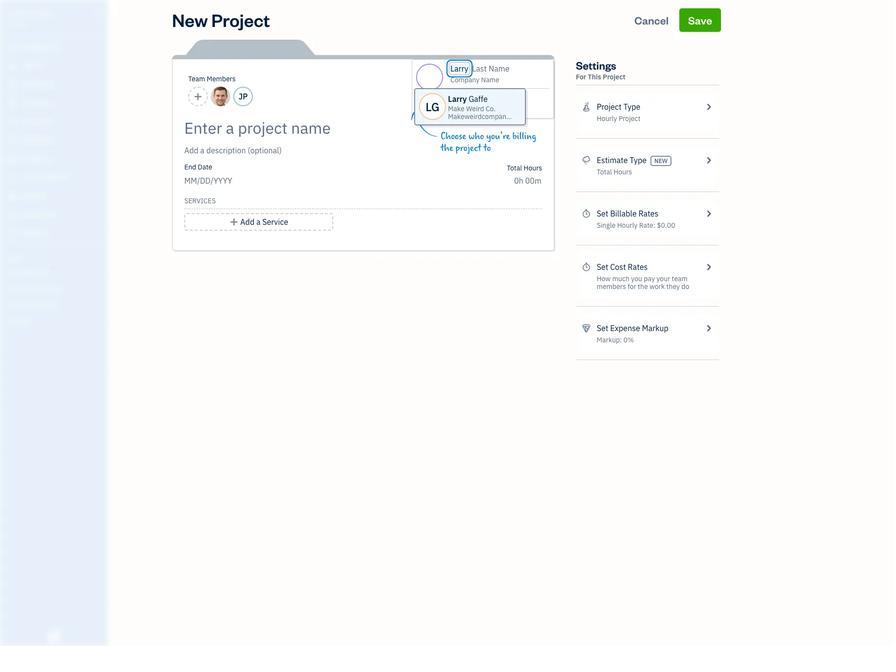 Task type: vqa. For each thing, say whether or not it's contained in the screenshot.
Invite associated with Invite your team
no



Task type: describe. For each thing, give the bounding box(es) containing it.
settings for this project
[[576, 58, 626, 81]]

0%
[[624, 336, 634, 345]]

services
[[184, 197, 216, 206]]

client image
[[6, 61, 18, 71]]

Hourly Budget text field
[[515, 176, 542, 186]]

pay
[[644, 275, 655, 284]]

larry
[[448, 94, 467, 104]]

expense
[[611, 324, 641, 334]]

turtle
[[8, 9, 36, 19]]

project image
[[6, 155, 18, 164]]

type for project type
[[624, 102, 641, 112]]

team members image
[[7, 270, 105, 278]]

envelope image
[[451, 93, 461, 101]]

phone image
[[451, 105, 461, 113]]

items and services image
[[7, 285, 105, 293]]

cancel
[[635, 13, 669, 27]]

project type
[[597, 102, 641, 112]]

freshbooks image
[[46, 631, 62, 643]]

work
[[650, 283, 665, 291]]

expense image
[[6, 136, 18, 146]]

Phone Number text field
[[465, 105, 512, 114]]

choose who you're billing the project to
[[441, 131, 537, 154]]

turtle inc owner
[[8, 9, 52, 27]]

chevronright image for set cost rates
[[705, 261, 714, 273]]

how much you pay your team members for the work they do
[[597, 275, 690, 291]]

Email Address text field
[[465, 93, 510, 102]]

makeweirdcompany@weird.co
[[448, 112, 542, 121]]

0 horizontal spatial total hours
[[507, 164, 542, 173]]

add a service
[[241, 217, 288, 227]]

save button
[[680, 8, 722, 32]]

main element
[[0, 0, 132, 647]]

your
[[657, 275, 671, 284]]

$0.00
[[657, 221, 676, 230]]

0 vertical spatial hourly
[[597, 114, 617, 123]]

chevronright image for set billable rates
[[705, 208, 714, 220]]

estimate
[[597, 155, 628, 165]]

larry gaffe make weird co. makeweirdcompany@weird.co
[[448, 94, 542, 121]]

First Name text field
[[451, 64, 469, 74]]

new
[[655, 157, 668, 165]]

single hourly rate : $0.00
[[597, 221, 676, 230]]

set cost rates
[[597, 262, 648, 272]]

settings
[[576, 58, 617, 72]]

type for estimate type
[[630, 155, 647, 165]]

add team member image
[[194, 91, 203, 103]]

make
[[448, 104, 465, 113]]

estimate type
[[597, 155, 647, 165]]

new project
[[172, 8, 270, 31]]

who
[[469, 131, 484, 142]]

rates for set cost rates
[[628, 262, 648, 272]]

for
[[576, 73, 587, 81]]

the inside how much you pay your team members for the work they do
[[638, 283, 648, 291]]

projects image
[[582, 101, 591, 113]]

chevronright image for set expense markup
[[705, 323, 714, 335]]

timetracking image
[[582, 208, 591, 220]]

cost
[[611, 262, 626, 272]]

billable
[[611, 209, 637, 219]]

report image
[[6, 229, 18, 239]]

chevronright image for estimate type
[[705, 155, 714, 166]]

do
[[682, 283, 690, 291]]

bank connections image
[[7, 301, 105, 309]]

1 vertical spatial hourly
[[618, 221, 638, 230]]

how
[[597, 275, 611, 284]]

billing
[[513, 131, 537, 142]]

end
[[184, 163, 196, 172]]



Task type: locate. For each thing, give the bounding box(es) containing it.
they
[[667, 283, 680, 291]]

Project Description text field
[[184, 145, 454, 156]]

hours
[[524, 164, 542, 173], [614, 168, 632, 177]]

date
[[198, 163, 212, 172]]

type left new
[[630, 155, 647, 165]]

to
[[484, 143, 491, 154]]

total down estimate
[[597, 168, 612, 177]]

2 chevronright image from the top
[[705, 155, 714, 166]]

save
[[689, 13, 713, 27]]

total hours down estimate
[[597, 168, 632, 177]]

end date
[[184, 163, 212, 172]]

set for set expense markup
[[597, 324, 609, 334]]

much
[[613, 275, 630, 284]]

set expense markup
[[597, 324, 669, 334]]

set up how
[[597, 262, 609, 272]]

type up hourly project
[[624, 102, 641, 112]]

total hours
[[507, 164, 542, 173], [597, 168, 632, 177]]

project
[[212, 8, 270, 31], [603, 73, 626, 81], [597, 102, 622, 112], [619, 114, 641, 123]]

lg
[[426, 99, 440, 115]]

rate
[[640, 221, 654, 230]]

0 horizontal spatial hours
[[524, 164, 542, 173]]

payment image
[[6, 117, 18, 127]]

the inside 'choose who you're billing the project to'
[[441, 143, 454, 154]]

rates for set billable rates
[[639, 209, 659, 219]]

hourly
[[597, 114, 617, 123], [618, 221, 638, 230]]

team
[[188, 75, 205, 83]]

cancel button
[[626, 8, 678, 32]]

settings image
[[7, 317, 105, 325]]

2 vertical spatial set
[[597, 324, 609, 334]]

rates up rate
[[639, 209, 659, 219]]

estimate image
[[6, 80, 18, 90]]

:
[[654, 221, 656, 230]]

chart image
[[6, 210, 18, 220]]

money image
[[6, 192, 18, 202]]

1 horizontal spatial the
[[638, 283, 648, 291]]

2 set from the top
[[597, 262, 609, 272]]

jp
[[239, 92, 248, 102]]

timetracking image
[[582, 261, 591, 273]]

the
[[441, 143, 454, 154], [638, 283, 648, 291]]

hourly down project type at the top right
[[597, 114, 617, 123]]

weird
[[466, 104, 484, 113]]

chevronright image
[[705, 101, 714, 113], [705, 155, 714, 166], [705, 208, 714, 220], [705, 261, 714, 273], [705, 323, 714, 335]]

set
[[597, 209, 609, 219], [597, 262, 609, 272], [597, 324, 609, 334]]

Project Name text field
[[184, 118, 454, 138]]

Company Name text field
[[451, 76, 500, 84]]

project inside the "settings for this project"
[[603, 73, 626, 81]]

project
[[456, 143, 482, 154]]

1 horizontal spatial total
[[597, 168, 612, 177]]

0 horizontal spatial total
[[507, 164, 522, 173]]

dashboard image
[[6, 43, 18, 52]]

add a service button
[[184, 213, 334, 231]]

total
[[507, 164, 522, 173], [597, 168, 612, 177]]

1 vertical spatial type
[[630, 155, 647, 165]]

0 vertical spatial set
[[597, 209, 609, 219]]

total up hourly budget text box in the top of the page
[[507, 164, 522, 173]]

set billable rates
[[597, 209, 659, 219]]

total hours up hourly budget text box in the top of the page
[[507, 164, 542, 173]]

team members
[[188, 75, 236, 83]]

1 vertical spatial set
[[597, 262, 609, 272]]

single
[[597, 221, 616, 230]]

chevronright image for project type
[[705, 101, 714, 113]]

hours down "estimate type"
[[614, 168, 632, 177]]

set for set billable rates
[[597, 209, 609, 219]]

5 chevronright image from the top
[[705, 323, 714, 335]]

markup
[[642, 324, 669, 334]]

type
[[624, 102, 641, 112], [630, 155, 647, 165]]

0 vertical spatial the
[[441, 143, 454, 154]]

a
[[256, 217, 261, 227]]

choose
[[441, 131, 467, 142]]

members
[[597, 283, 627, 291]]

apps image
[[7, 254, 105, 262]]

invoice image
[[6, 99, 18, 108]]

hourly project
[[597, 114, 641, 123]]

1 vertical spatial rates
[[628, 262, 648, 272]]

members
[[207, 75, 236, 83]]

End date in  format text field
[[184, 176, 304, 186]]

new
[[172, 8, 208, 31]]

markup: 0%
[[597, 336, 634, 345]]

this
[[588, 73, 602, 81]]

hourly down set billable rates
[[618, 221, 638, 230]]

estimates image
[[582, 155, 591, 166]]

set for set cost rates
[[597, 262, 609, 272]]

service
[[263, 217, 288, 227]]

0 vertical spatial type
[[624, 102, 641, 112]]

inc
[[38, 9, 52, 19]]

expenses image
[[582, 323, 591, 335]]

0 horizontal spatial the
[[441, 143, 454, 154]]

rates
[[639, 209, 659, 219], [628, 262, 648, 272]]

co.
[[486, 104, 496, 113]]

the down choose
[[441, 143, 454, 154]]

you're
[[487, 131, 511, 142]]

timer image
[[6, 173, 18, 183]]

3 chevronright image from the top
[[705, 208, 714, 220]]

1 set from the top
[[597, 209, 609, 219]]

owner
[[8, 20, 26, 27]]

1 horizontal spatial hourly
[[618, 221, 638, 230]]

0 horizontal spatial hourly
[[597, 114, 617, 123]]

gaffe
[[469, 94, 488, 104]]

for
[[628, 283, 637, 291]]

3 set from the top
[[597, 324, 609, 334]]

Last Name text field
[[472, 64, 510, 74]]

set up the single
[[597, 209, 609, 219]]

1 horizontal spatial total hours
[[597, 168, 632, 177]]

1 chevronright image from the top
[[705, 101, 714, 113]]

0 vertical spatial rates
[[639, 209, 659, 219]]

1 vertical spatial the
[[638, 283, 648, 291]]

plus image
[[230, 216, 239, 228]]

team
[[672, 275, 688, 284]]

hours up hourly budget text box in the top of the page
[[524, 164, 542, 173]]

rates up you
[[628, 262, 648, 272]]

set up "markup:"
[[597, 324, 609, 334]]

you
[[632, 275, 643, 284]]

add
[[241, 217, 255, 227]]

4 chevronright image from the top
[[705, 261, 714, 273]]

the right for
[[638, 283, 648, 291]]

markup:
[[597, 336, 622, 345]]

1 horizontal spatial hours
[[614, 168, 632, 177]]



